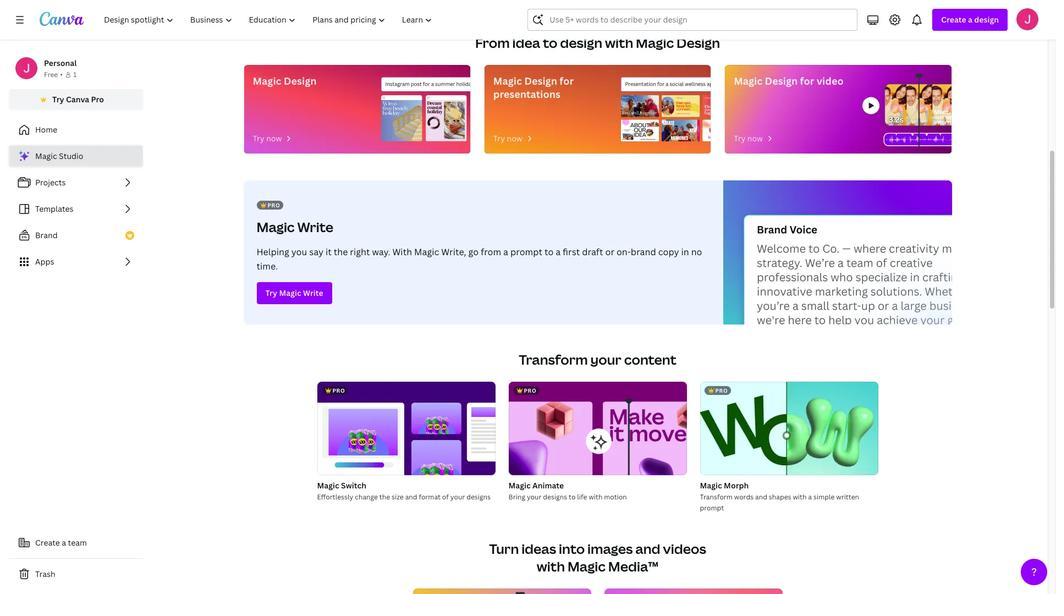 Task type: vqa. For each thing, say whether or not it's contained in the screenshot.
Helping you say it the right way. With Magic Write, go from a prompt to a first draft or on-brand copy in no time.
yes



Task type: describe. For each thing, give the bounding box(es) containing it.
magic studio
[[35, 151, 83, 161]]

with
[[393, 246, 412, 258]]

james peterson image
[[1017, 8, 1039, 30]]

to inside magic animate bring your designs to life with motion
[[569, 493, 576, 502]]

magic inside magic animate bring your designs to life with motion
[[509, 481, 531, 491]]

try canva pro button
[[9, 89, 143, 110]]

magic morph image
[[700, 382, 879, 476]]

morph
[[724, 481, 749, 491]]

personal
[[44, 58, 77, 68]]

images
[[588, 540, 633, 558]]

in
[[682, 246, 690, 258]]

magic design for presentations
[[494, 74, 574, 101]]

from
[[481, 246, 502, 258]]

ideas
[[522, 540, 557, 558]]

pro for magic morph
[[716, 387, 728, 395]]

free
[[44, 70, 58, 79]]

the for it
[[334, 246, 348, 258]]

magic design for video
[[734, 74, 844, 88]]

effortlessly
[[317, 493, 354, 502]]

of
[[442, 493, 449, 502]]

pro group for magic switch
[[317, 382, 496, 476]]

try now for magic design for video
[[734, 133, 764, 144]]

say
[[309, 246, 324, 258]]

templates link
[[9, 198, 143, 220]]

with inside turn ideas into images and videos with magic media™
[[537, 558, 565, 576]]

1 group from the left
[[413, 589, 591, 595]]

magic animate group
[[509, 382, 687, 503]]

prompt inside helping you say it the right way. with magic write, go from a prompt to a first draft or on-brand copy in no time.
[[511, 246, 543, 258]]

1 vertical spatial design
[[561, 34, 603, 52]]

1
[[73, 70, 77, 79]]

projects
[[35, 177, 66, 188]]

top level navigation element
[[97, 9, 442, 31]]

and inside magic switch effortlessly change the size and format of your designs
[[405, 493, 418, 502]]

projects link
[[9, 172, 143, 194]]

presentations
[[494, 88, 561, 101]]

home link
[[9, 119, 143, 141]]

media™
[[609, 558, 659, 576]]

magic morph group
[[700, 382, 879, 514]]

pro group for magic morph
[[700, 382, 879, 476]]

free •
[[44, 70, 63, 79]]

create a team button
[[9, 532, 143, 554]]

or
[[606, 246, 615, 258]]

team
[[68, 538, 87, 548]]

magic inside magic design for presentations
[[494, 74, 522, 88]]

0 vertical spatial write
[[298, 218, 334, 236]]

2 horizontal spatial your
[[591, 351, 622, 369]]

simple
[[814, 493, 835, 502]]

life
[[578, 493, 588, 502]]

magic studio link
[[9, 145, 143, 167]]

from idea to design with magic design
[[476, 34, 721, 52]]

try for magic design for video
[[734, 133, 746, 144]]

2 group from the left
[[605, 589, 783, 595]]

no
[[692, 246, 703, 258]]

magic inside turn ideas into images and videos with magic media™
[[568, 558, 606, 576]]

magic switch image
[[317, 382, 496, 476]]

way.
[[372, 246, 391, 258]]

create a team
[[35, 538, 87, 548]]

the for change
[[380, 493, 390, 502]]

try now for magic design for presentations
[[494, 133, 523, 144]]

create for create a team
[[35, 538, 60, 548]]

brand link
[[9, 225, 143, 247]]

helping
[[257, 246, 289, 258]]

home
[[35, 124, 57, 135]]

design inside 'dropdown button'
[[975, 14, 1000, 25]]

prompt inside magic morph transform words and shapes with a simple written prompt
[[700, 504, 724, 513]]

list containing magic studio
[[9, 145, 143, 273]]

magic animate image
[[509, 382, 687, 476]]

from
[[476, 34, 510, 52]]

apps link
[[9, 251, 143, 273]]

magic animate bring your designs to life with motion
[[509, 481, 627, 502]]

designs inside magic switch effortlessly change the size and format of your designs
[[467, 493, 491, 502]]

turn
[[489, 540, 519, 558]]

brand
[[631, 246, 657, 258]]

now for magic design
[[267, 133, 282, 144]]

•
[[60, 70, 63, 79]]

design for magic design for video
[[765, 74, 798, 88]]

to inside helping you say it the right way. with magic write, go from a prompt to a first draft or on-brand copy in no time.
[[545, 246, 554, 258]]

format
[[419, 493, 441, 502]]

magic switch effortlessly change the size and format of your designs
[[317, 481, 491, 502]]

on-
[[617, 246, 631, 258]]

with inside magic animate bring your designs to life with motion
[[589, 493, 603, 502]]

you
[[292, 246, 307, 258]]

create a design
[[942, 14, 1000, 25]]

brand
[[35, 230, 58, 241]]

design for magic design
[[284, 74, 317, 88]]

magic inside button
[[279, 288, 301, 298]]

turn ideas into images and videos with magic media™
[[489, 540, 707, 576]]



Task type: locate. For each thing, give the bounding box(es) containing it.
1 vertical spatial the
[[380, 493, 390, 502]]

try now
[[253, 133, 282, 144], [494, 133, 523, 144], [734, 133, 764, 144]]

3 pro group from the left
[[700, 382, 879, 476]]

design inside magic design for presentations
[[525, 74, 558, 88]]

2 now from the left
[[507, 133, 523, 144]]

2 horizontal spatial pro group
[[700, 382, 879, 476]]

1 horizontal spatial your
[[527, 493, 542, 502]]

group down turn in the bottom of the page
[[413, 589, 591, 595]]

0 horizontal spatial prompt
[[511, 246, 543, 258]]

your right of
[[451, 493, 465, 502]]

1 designs from the left
[[467, 493, 491, 502]]

draft
[[582, 246, 604, 258]]

magic inside magic morph transform words and shapes with a simple written prompt
[[700, 481, 723, 491]]

video
[[817, 74, 844, 88]]

it
[[326, 246, 332, 258]]

create for create a design
[[942, 14, 967, 25]]

pro
[[91, 94, 104, 105]]

list
[[9, 145, 143, 273]]

try magic write button
[[257, 282, 332, 304]]

size
[[392, 493, 404, 502]]

2 designs from the left
[[543, 493, 568, 502]]

transform inside magic morph transform words and shapes with a simple written prompt
[[700, 493, 733, 502]]

with
[[605, 34, 634, 52], [589, 493, 603, 502], [793, 493, 807, 502], [537, 558, 565, 576]]

1 vertical spatial transform
[[700, 493, 733, 502]]

your inside magic animate bring your designs to life with motion
[[527, 493, 542, 502]]

2 horizontal spatial try now
[[734, 133, 764, 144]]

0 horizontal spatial for
[[560, 74, 574, 88]]

with inside magic morph transform words and shapes with a simple written prompt
[[793, 493, 807, 502]]

magic switch group
[[317, 382, 496, 503]]

idea
[[513, 34, 541, 52]]

0 horizontal spatial your
[[451, 493, 465, 502]]

animate
[[533, 481, 564, 491]]

1 horizontal spatial pro group
[[509, 382, 687, 476]]

shapes
[[769, 493, 792, 502]]

a inside magic morph transform words and shapes with a simple written prompt
[[809, 493, 813, 502]]

1 pro group from the left
[[317, 382, 496, 476]]

1 horizontal spatial the
[[380, 493, 390, 502]]

design for magic design for presentations
[[525, 74, 558, 88]]

2 try now from the left
[[494, 133, 523, 144]]

a inside button
[[62, 538, 66, 548]]

0 vertical spatial transform
[[519, 351, 588, 369]]

0 horizontal spatial try now
[[253, 133, 282, 144]]

0 vertical spatial design
[[975, 14, 1000, 25]]

go
[[469, 246, 479, 258]]

0 vertical spatial the
[[334, 246, 348, 258]]

magic inside helping you say it the right way. with magic write, go from a prompt to a first draft or on-brand copy in no time.
[[415, 246, 439, 258]]

the right it
[[334, 246, 348, 258]]

trash link
[[9, 564, 143, 586]]

0 vertical spatial create
[[942, 14, 967, 25]]

transform your content
[[519, 351, 677, 369]]

pro
[[268, 201, 280, 209], [333, 387, 345, 395], [524, 387, 537, 395], [716, 387, 728, 395]]

design right the idea
[[561, 34, 603, 52]]

create inside create a design 'dropdown button'
[[942, 14, 967, 25]]

3 now from the left
[[748, 133, 764, 144]]

2 horizontal spatial and
[[756, 493, 768, 502]]

pro inside magic animate group
[[524, 387, 537, 395]]

design
[[677, 34, 721, 52], [284, 74, 317, 88], [525, 74, 558, 88], [765, 74, 798, 88]]

written
[[837, 493, 860, 502]]

try for magic design
[[253, 133, 265, 144]]

trash
[[35, 569, 55, 580]]

change
[[355, 493, 378, 502]]

bring
[[509, 493, 526, 502]]

1 vertical spatial create
[[35, 538, 60, 548]]

1 horizontal spatial prompt
[[700, 504, 724, 513]]

1 vertical spatial prompt
[[700, 504, 724, 513]]

for left video in the right of the page
[[801, 74, 815, 88]]

3 try now from the left
[[734, 133, 764, 144]]

2 pro group from the left
[[509, 382, 687, 476]]

designs right of
[[467, 493, 491, 502]]

0 horizontal spatial design
[[561, 34, 603, 52]]

0 horizontal spatial and
[[405, 493, 418, 502]]

your inside magic switch effortlessly change the size and format of your designs
[[451, 493, 465, 502]]

create
[[942, 14, 967, 25], [35, 538, 60, 548]]

0 vertical spatial prompt
[[511, 246, 543, 258]]

switch
[[341, 481, 367, 491]]

to left 'first'
[[545, 246, 554, 258]]

None search field
[[528, 9, 858, 31]]

1 horizontal spatial design
[[975, 14, 1000, 25]]

and
[[405, 493, 418, 502], [756, 493, 768, 502], [636, 540, 661, 558]]

magic write
[[257, 218, 334, 236]]

the left size
[[380, 493, 390, 502]]

design left james peterson "image"
[[975, 14, 1000, 25]]

and right size
[[405, 493, 418, 502]]

pro inside magic morph group
[[716, 387, 728, 395]]

right
[[350, 246, 370, 258]]

pro for magic animate
[[524, 387, 537, 395]]

pro inside the magic switch group
[[333, 387, 345, 395]]

1 try now from the left
[[253, 133, 282, 144]]

1 horizontal spatial group
[[605, 589, 783, 595]]

pro group for magic animate
[[509, 382, 687, 476]]

2 horizontal spatial now
[[748, 133, 764, 144]]

canva
[[66, 94, 89, 105]]

magic morph transform words and shapes with a simple written prompt
[[700, 481, 860, 513]]

1 horizontal spatial and
[[636, 540, 661, 558]]

designs inside magic animate bring your designs to life with motion
[[543, 493, 568, 502]]

the
[[334, 246, 348, 258], [380, 493, 390, 502]]

the inside magic switch effortlessly change the size and format of your designs
[[380, 493, 390, 502]]

a
[[969, 14, 973, 25], [504, 246, 509, 258], [556, 246, 561, 258], [809, 493, 813, 502], [62, 538, 66, 548]]

videos
[[663, 540, 707, 558]]

try canva pro
[[52, 94, 104, 105]]

1 horizontal spatial transform
[[700, 493, 733, 502]]

your left content
[[591, 351, 622, 369]]

prompt down 'morph'
[[700, 504, 724, 513]]

for for video
[[801, 74, 815, 88]]

and for magic morph transform words and shapes with a simple written prompt
[[756, 493, 768, 502]]

0 horizontal spatial group
[[413, 589, 591, 595]]

0 horizontal spatial pro group
[[317, 382, 496, 476]]

now
[[267, 133, 282, 144], [507, 133, 523, 144], [748, 133, 764, 144]]

try for magic design for presentations
[[494, 133, 505, 144]]

apps
[[35, 257, 54, 267]]

try magic write
[[266, 288, 324, 298]]

and inside magic morph transform words and shapes with a simple written prompt
[[756, 493, 768, 502]]

pro group
[[317, 382, 496, 476], [509, 382, 687, 476], [700, 382, 879, 476]]

0 horizontal spatial transform
[[519, 351, 588, 369]]

magic design
[[253, 74, 317, 88]]

1 vertical spatial to
[[545, 246, 554, 258]]

0 horizontal spatial create
[[35, 538, 60, 548]]

prompt
[[511, 246, 543, 258], [700, 504, 724, 513]]

1 horizontal spatial try now
[[494, 133, 523, 144]]

helping you say it the right way. with magic write, go from a prompt to a first draft or on-brand copy in no time.
[[257, 246, 703, 272]]

and for turn ideas into images and videos with magic media™
[[636, 540, 661, 558]]

first
[[563, 246, 580, 258]]

create inside create a team button
[[35, 538, 60, 548]]

time.
[[257, 260, 278, 272]]

prompt right the from
[[511, 246, 543, 258]]

and inside turn ideas into images and videos with magic media™
[[636, 540, 661, 558]]

now for magic design for video
[[748, 133, 764, 144]]

designs
[[467, 493, 491, 502], [543, 493, 568, 502]]

1 now from the left
[[267, 133, 282, 144]]

and right words
[[756, 493, 768, 502]]

create a design button
[[933, 9, 1008, 31]]

0 vertical spatial to
[[543, 34, 558, 52]]

write,
[[442, 246, 467, 258]]

a inside 'dropdown button'
[[969, 14, 973, 25]]

to right the idea
[[543, 34, 558, 52]]

templates
[[35, 204, 74, 214]]

group down videos at the bottom of page
[[605, 589, 783, 595]]

2 for from the left
[[801, 74, 815, 88]]

into
[[559, 540, 585, 558]]

to left life
[[569, 493, 576, 502]]

your
[[591, 351, 622, 369], [451, 493, 465, 502], [527, 493, 542, 502]]

1 horizontal spatial create
[[942, 14, 967, 25]]

0 horizontal spatial designs
[[467, 493, 491, 502]]

words
[[735, 493, 754, 502]]

for down from idea to design with magic design
[[560, 74, 574, 88]]

write up say
[[298, 218, 334, 236]]

write down say
[[303, 288, 324, 298]]

content
[[625, 351, 677, 369]]

pro for magic switch
[[333, 387, 345, 395]]

copy
[[659, 246, 680, 258]]

1 vertical spatial write
[[303, 288, 324, 298]]

0 horizontal spatial now
[[267, 133, 282, 144]]

write inside try magic write button
[[303, 288, 324, 298]]

design
[[975, 14, 1000, 25], [561, 34, 603, 52]]

1 horizontal spatial now
[[507, 133, 523, 144]]

try now for magic design
[[253, 133, 282, 144]]

try
[[52, 94, 64, 105], [253, 133, 265, 144], [494, 133, 505, 144], [734, 133, 746, 144], [266, 288, 277, 298]]

Search search field
[[550, 9, 836, 30]]

now for magic design for presentations
[[507, 133, 523, 144]]

for for presentations
[[560, 74, 574, 88]]

0 horizontal spatial the
[[334, 246, 348, 258]]

the inside helping you say it the right way. with magic write, go from a prompt to a first draft or on-brand copy in no time.
[[334, 246, 348, 258]]

magic inside magic switch effortlessly change the size and format of your designs
[[317, 481, 340, 491]]

1 horizontal spatial designs
[[543, 493, 568, 502]]

motion
[[605, 493, 627, 502]]

your right the bring
[[527, 493, 542, 502]]

designs down animate
[[543, 493, 568, 502]]

group
[[413, 589, 591, 595], [605, 589, 783, 595]]

write
[[298, 218, 334, 236], [303, 288, 324, 298]]

magic
[[636, 34, 674, 52], [253, 74, 282, 88], [494, 74, 522, 88], [734, 74, 763, 88], [35, 151, 57, 161], [257, 218, 295, 236], [415, 246, 439, 258], [279, 288, 301, 298], [317, 481, 340, 491], [509, 481, 531, 491], [700, 481, 723, 491], [568, 558, 606, 576]]

for inside magic design for presentations
[[560, 74, 574, 88]]

and left videos at the bottom of page
[[636, 540, 661, 558]]

1 horizontal spatial for
[[801, 74, 815, 88]]

1 for from the left
[[560, 74, 574, 88]]

studio
[[59, 151, 83, 161]]

2 vertical spatial to
[[569, 493, 576, 502]]



